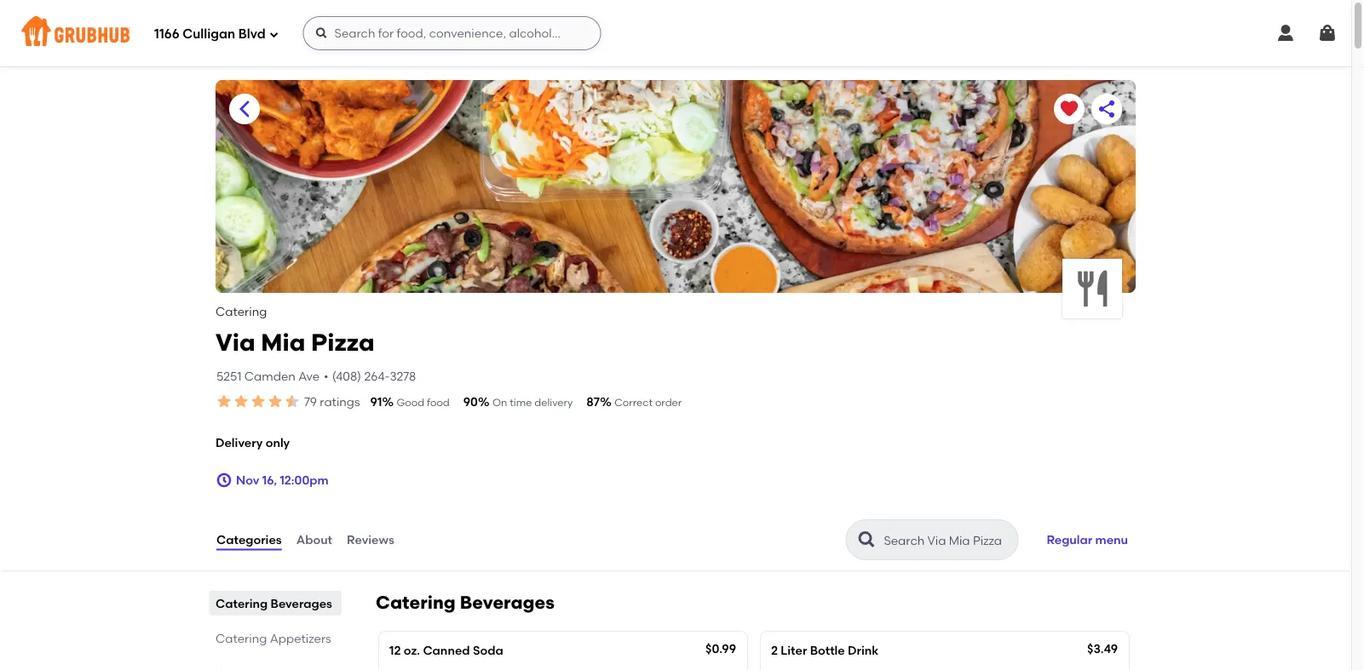 Task type: vqa. For each thing, say whether or not it's contained in the screenshot.
• in the bottom left of the page
yes



Task type: locate. For each thing, give the bounding box(es) containing it.
(408)
[[332, 369, 361, 384]]

catering beverages
[[376, 592, 555, 614], [216, 597, 332, 611]]

catering beverages tab
[[216, 595, 335, 613]]

catering
[[216, 305, 267, 319], [376, 592, 456, 614], [216, 597, 268, 611], [216, 632, 267, 646]]

beverages up soda
[[460, 592, 555, 614]]

3278
[[390, 369, 416, 384]]

1166 culligan blvd
[[154, 27, 266, 42]]

catering beverages up canned
[[376, 592, 555, 614]]

$3.49
[[1088, 642, 1118, 657]]

0 horizontal spatial catering beverages
[[216, 597, 332, 611]]

via
[[216, 328, 255, 356]]

ratings
[[320, 394, 360, 409]]

on time delivery
[[493, 396, 573, 408]]

about
[[296, 533, 332, 548]]

tab
[[216, 665, 335, 671]]

oz.
[[404, 644, 420, 659]]

•
[[324, 369, 329, 384]]

catering up catering appetizers
[[216, 597, 268, 611]]

ave
[[298, 369, 320, 384]]

5251
[[216, 369, 242, 384]]

search icon image
[[857, 530, 877, 551]]

beverages up appetizers
[[271, 597, 332, 611]]

star icon image
[[216, 393, 233, 410], [233, 393, 250, 410], [250, 393, 267, 410], [267, 393, 284, 410], [284, 393, 301, 410], [284, 393, 301, 410]]

saved restaurant button
[[1054, 94, 1085, 124]]

reviews button
[[346, 510, 395, 571]]

reviews
[[347, 533, 394, 548]]

catering beverages up catering appetizers
[[216, 597, 332, 611]]

nov 16, 12:00pm button
[[216, 465, 329, 496]]

time
[[510, 396, 532, 408]]

regular menu
[[1047, 533, 1128, 548]]

0 horizontal spatial beverages
[[271, 597, 332, 611]]

1 horizontal spatial catering beverages
[[376, 592, 555, 614]]

categories
[[216, 533, 282, 548]]

mia
[[261, 328, 305, 356]]

12 oz. canned soda
[[389, 644, 503, 659]]

drink
[[848, 644, 879, 659]]

menu
[[1096, 533, 1128, 548]]

via mia pizza
[[216, 328, 375, 356]]

79 ratings
[[304, 394, 360, 409]]

categories button
[[216, 510, 283, 571]]

blvd
[[238, 27, 266, 42]]

12:00pm
[[280, 473, 329, 488]]

79
[[304, 394, 317, 409]]

1 horizontal spatial beverages
[[460, 592, 555, 614]]

on
[[493, 396, 507, 408]]

good food
[[397, 396, 450, 408]]

catering up "oz."
[[376, 592, 456, 614]]

canned
[[423, 644, 470, 659]]

5251 camden ave button
[[216, 367, 321, 386]]

Search Via Mia Pizza search field
[[882, 533, 1013, 549]]

catering appetizers
[[216, 632, 331, 646]]

catering beverages inside tab
[[216, 597, 332, 611]]

share icon image
[[1097, 99, 1117, 119]]

delivery only
[[216, 436, 290, 450]]

beverages inside tab
[[271, 597, 332, 611]]

91
[[370, 394, 382, 409]]

beverages
[[460, 592, 555, 614], [271, 597, 332, 611]]

delivery
[[216, 436, 263, 450]]

catering appetizers tab
[[216, 630, 335, 648]]

pizza
[[311, 328, 375, 356]]

svg image
[[1276, 23, 1296, 43], [1318, 23, 1338, 43], [315, 26, 329, 40], [269, 29, 279, 40]]



Task type: describe. For each thing, give the bounding box(es) containing it.
svg image
[[216, 472, 233, 489]]

correct
[[615, 396, 653, 408]]

saved restaurant image
[[1059, 99, 1080, 119]]

1166
[[154, 27, 179, 42]]

correct order
[[615, 396, 682, 408]]

2
[[771, 644, 778, 659]]

culligan
[[183, 27, 235, 42]]

264-
[[364, 369, 390, 384]]

good
[[397, 396, 425, 408]]

caret left icon image
[[234, 99, 255, 119]]

2 liter bottle drink
[[771, 644, 879, 659]]

only
[[266, 436, 290, 450]]

order
[[655, 396, 682, 408]]

nov
[[236, 473, 259, 488]]

appetizers
[[270, 632, 331, 646]]

16,
[[262, 473, 277, 488]]

87
[[587, 394, 600, 409]]

catering down catering beverages tab
[[216, 632, 267, 646]]

main navigation navigation
[[0, 0, 1352, 66]]

liter
[[781, 644, 807, 659]]

regular
[[1047, 533, 1093, 548]]

catering up via
[[216, 305, 267, 319]]

bottle
[[810, 644, 845, 659]]

food
[[427, 396, 450, 408]]

via mia pizza logo image
[[1063, 259, 1122, 319]]

Search for food, convenience, alcohol... search field
[[303, 16, 601, 50]]

delivery
[[535, 396, 573, 408]]

12
[[389, 644, 401, 659]]

$0.99
[[706, 642, 736, 657]]

regular menu button
[[1039, 522, 1136, 559]]

5251 camden ave • (408) 264-3278
[[216, 369, 416, 384]]

90
[[463, 394, 478, 409]]

(408) 264-3278 button
[[332, 368, 416, 385]]

about button
[[295, 510, 333, 571]]

camden
[[244, 369, 296, 384]]

soda
[[473, 644, 503, 659]]

nov 16, 12:00pm
[[236, 473, 329, 488]]



